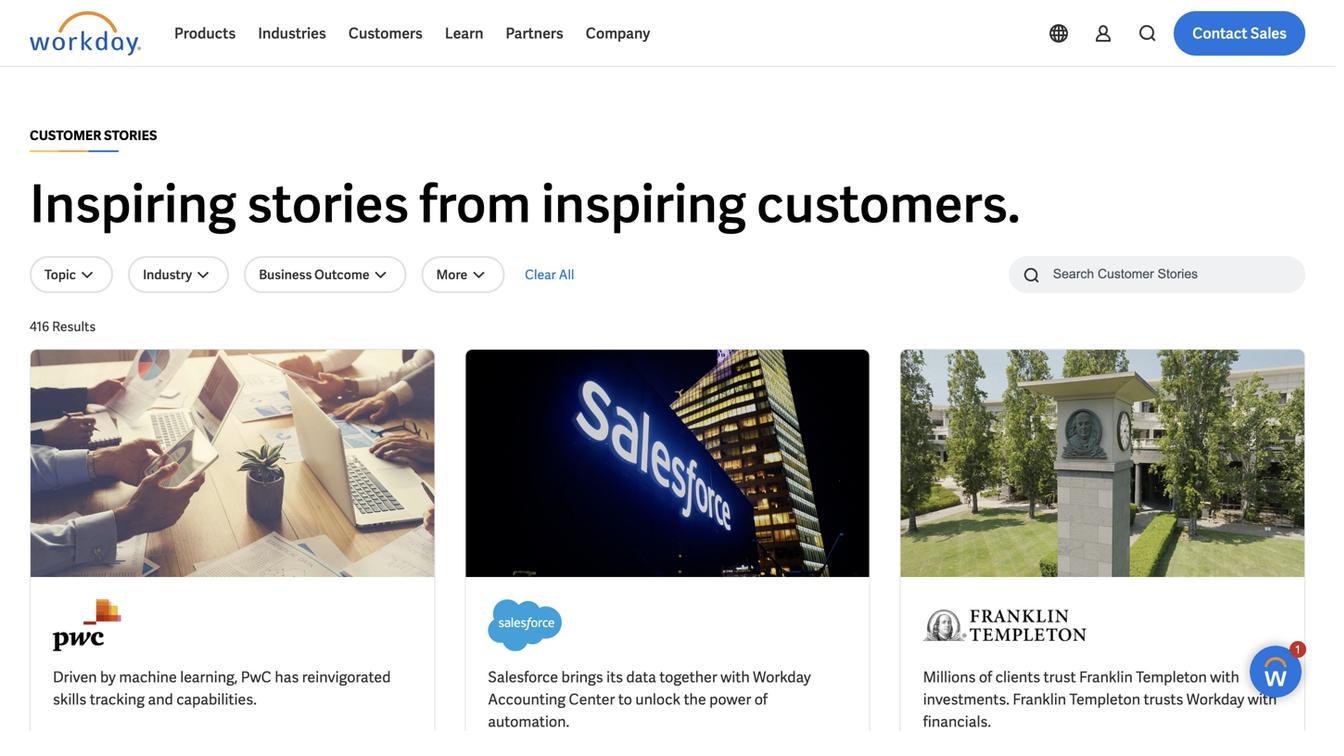 Task type: describe. For each thing, give the bounding box(es) containing it.
stories
[[104, 127, 157, 144]]

trusts
[[1144, 690, 1184, 709]]

inspiring stories from inspiring customers.
[[30, 170, 1021, 238]]

topic
[[45, 266, 76, 283]]

results
[[52, 318, 96, 335]]

millions
[[924, 667, 976, 687]]

1 vertical spatial franklin
[[1013, 690, 1067, 709]]

industries button
[[247, 11, 338, 56]]

its
[[607, 667, 623, 687]]

has
[[275, 667, 299, 687]]

business outcome
[[259, 266, 370, 283]]

automation.
[[488, 712, 570, 731]]

products
[[174, 24, 236, 43]]

workday inside millions of clients trust franklin templeton with investments. franklin templeton trusts workday with financials.
[[1187, 690, 1245, 709]]

1 vertical spatial templeton
[[1070, 690, 1141, 709]]

pwc
[[241, 667, 272, 687]]

center
[[569, 690, 615, 709]]

partners
[[506, 24, 564, 43]]

workday inside the salesforce brings its data together with workday accounting center to unlock the power of automation.
[[753, 667, 811, 687]]

of inside millions of clients trust franklin templeton with investments. franklin templeton trusts workday with financials.
[[980, 667, 993, 687]]

industries
[[258, 24, 326, 43]]

customer stories
[[30, 127, 157, 144]]

salesforce
[[488, 667, 559, 687]]

tracking
[[90, 690, 145, 709]]

partners button
[[495, 11, 575, 56]]

1 horizontal spatial with
[[1211, 667, 1240, 687]]

topic button
[[30, 256, 113, 293]]

investments.
[[924, 690, 1010, 709]]

clients
[[996, 667, 1041, 687]]

business
[[259, 266, 312, 283]]

with inside the salesforce brings its data together with workday accounting center to unlock the power of automation.
[[721, 667, 750, 687]]

trust
[[1044, 667, 1077, 687]]

unlock
[[636, 690, 681, 709]]

learn
[[445, 24, 484, 43]]

customers button
[[338, 11, 434, 56]]

more button
[[422, 256, 505, 293]]

outcome
[[315, 266, 370, 283]]

customers
[[349, 24, 423, 43]]

2 horizontal spatial with
[[1248, 690, 1278, 709]]

machine
[[119, 667, 177, 687]]

sales
[[1251, 24, 1288, 43]]

stories
[[247, 170, 409, 238]]

by
[[100, 667, 116, 687]]

salesforce.com image
[[488, 599, 563, 651]]



Task type: vqa. For each thing, say whether or not it's contained in the screenshot.
topic
yes



Task type: locate. For each thing, give the bounding box(es) containing it.
franklin down the trust
[[1013, 690, 1067, 709]]

with
[[721, 667, 750, 687], [1211, 667, 1240, 687], [1248, 690, 1278, 709]]

0 horizontal spatial with
[[721, 667, 750, 687]]

franklin right the trust
[[1080, 667, 1133, 687]]

inspiring
[[30, 170, 237, 238]]

of
[[980, 667, 993, 687], [755, 690, 768, 709]]

to
[[619, 690, 633, 709]]

1 horizontal spatial franklin
[[1080, 667, 1133, 687]]

of right power
[[755, 690, 768, 709]]

inspiring
[[542, 170, 747, 238]]

workday
[[753, 667, 811, 687], [1187, 690, 1245, 709]]

1 horizontal spatial of
[[980, 667, 993, 687]]

416
[[30, 318, 49, 335]]

1 vertical spatial workday
[[1187, 690, 1245, 709]]

accounting
[[488, 690, 566, 709]]

from
[[420, 170, 531, 238]]

1 horizontal spatial workday
[[1187, 690, 1245, 709]]

data
[[627, 667, 657, 687]]

of up investments.
[[980, 667, 993, 687]]

capabilities.
[[176, 690, 257, 709]]

company
[[586, 24, 651, 43]]

financials.
[[924, 712, 992, 731]]

business outcome button
[[244, 256, 407, 293]]

products button
[[163, 11, 247, 56]]

0 horizontal spatial of
[[755, 690, 768, 709]]

and
[[148, 690, 173, 709]]

clear all
[[525, 266, 575, 283]]

customer
[[30, 127, 101, 144]]

0 horizontal spatial franklin
[[1013, 690, 1067, 709]]

learning,
[[180, 667, 238, 687]]

Search Customer Stories text field
[[1043, 258, 1270, 290]]

templeton down the trust
[[1070, 690, 1141, 709]]

contact sales link
[[1175, 11, 1306, 56]]

clear all button
[[520, 256, 580, 293]]

more
[[437, 266, 468, 283]]

0 horizontal spatial workday
[[753, 667, 811, 687]]

1 vertical spatial of
[[755, 690, 768, 709]]

0 vertical spatial of
[[980, 667, 993, 687]]

brings
[[562, 667, 604, 687]]

salesforce brings its data together with workday accounting center to unlock the power of automation.
[[488, 667, 811, 731]]

pricewaterhousecoopers global licensing services corporation (pwc) image
[[53, 599, 121, 651]]

reinvigorated
[[302, 667, 391, 687]]

customers.
[[757, 170, 1021, 238]]

franklin templeton companies, llc image
[[924, 599, 1087, 651]]

together
[[660, 667, 718, 687]]

templeton up trusts
[[1137, 667, 1208, 687]]

millions of clients trust franklin templeton with investments. franklin templeton trusts workday with financials.
[[924, 667, 1278, 731]]

contact
[[1193, 24, 1248, 43]]

contact sales
[[1193, 24, 1288, 43]]

industry button
[[128, 256, 229, 293]]

templeton
[[1137, 667, 1208, 687], [1070, 690, 1141, 709]]

go to the homepage image
[[30, 11, 141, 56]]

power
[[710, 690, 752, 709]]

of inside the salesforce brings its data together with workday accounting center to unlock the power of automation.
[[755, 690, 768, 709]]

industry
[[143, 266, 192, 283]]

driven by machine learning, pwc has reinvigorated skills tracking and capabilities.
[[53, 667, 391, 709]]

0 vertical spatial templeton
[[1137, 667, 1208, 687]]

416 results
[[30, 318, 96, 335]]

the
[[684, 690, 707, 709]]

0 vertical spatial workday
[[753, 667, 811, 687]]

franklin
[[1080, 667, 1133, 687], [1013, 690, 1067, 709]]

driven
[[53, 667, 97, 687]]

learn button
[[434, 11, 495, 56]]

skills
[[53, 690, 87, 709]]

all
[[559, 266, 575, 283]]

clear
[[525, 266, 556, 283]]

0 vertical spatial franklin
[[1080, 667, 1133, 687]]

company button
[[575, 11, 662, 56]]



